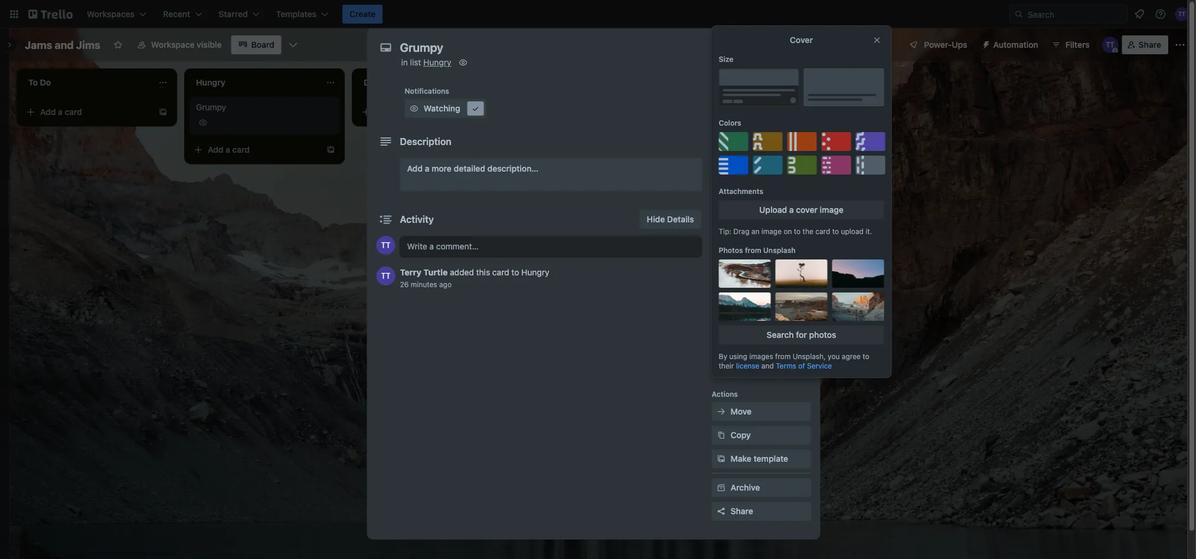 Task type: vqa. For each thing, say whether or not it's contained in the screenshot.
Starred
no



Task type: describe. For each thing, give the bounding box(es) containing it.
upload a cover image
[[760, 205, 844, 215]]

dates
[[731, 170, 754, 180]]

fields
[[763, 241, 787, 250]]

you
[[828, 353, 840, 361]]

copy
[[731, 431, 751, 441]]

it.
[[866, 227, 873, 236]]

Board name text field
[[19, 35, 106, 54]]

power- inside the add power-ups link
[[749, 288, 777, 298]]

power-ups button
[[901, 35, 975, 54]]

search image
[[1015, 9, 1024, 19]]

to left "upload"
[[833, 227, 839, 236]]

cover link
[[712, 213, 811, 232]]

in list hungry
[[401, 58, 452, 67]]

tip: drag an image on to the card to upload it.
[[719, 227, 873, 236]]

1 horizontal spatial terry turtle (terryturtle) image
[[1103, 37, 1119, 53]]

0 horizontal spatial cover
[[731, 217, 754, 227]]

terms
[[776, 362, 797, 370]]

add to card
[[712, 82, 752, 90]]

in
[[401, 58, 408, 67]]

by
[[719, 353, 728, 361]]

1 vertical spatial share button
[[712, 503, 811, 522]]

sm image right hungry link
[[457, 57, 469, 69]]

unsplash
[[764, 246, 796, 255]]

board link
[[231, 35, 282, 54]]

add a card for add a card button to the middle
[[208, 145, 250, 155]]

jims
[[76, 38, 100, 51]]

create button
[[343, 5, 383, 24]]

0 horizontal spatial automation
[[712, 318, 752, 327]]

26 minutes ago link
[[400, 281, 452, 289]]

sm image right watching
[[470, 103, 482, 115]]

Write a comment text field
[[400, 236, 703, 258]]

of
[[799, 362, 806, 370]]

cover
[[796, 205, 818, 215]]

archive
[[731, 483, 760, 493]]

26
[[400, 281, 409, 289]]

sm image for copy
[[716, 430, 727, 442]]

custom fields button
[[712, 240, 811, 252]]

search for photos
[[767, 330, 837, 340]]

jams
[[25, 38, 52, 51]]

2 vertical spatial terry turtle (terryturtle) image
[[377, 267, 395, 286]]

detailed
[[454, 164, 486, 174]]

2 horizontal spatial add a card button
[[357, 103, 489, 122]]

and for license
[[762, 362, 774, 370]]

mark as good idea
[[731, 336, 804, 346]]

added
[[450, 268, 474, 278]]

as
[[753, 336, 762, 346]]

0 horizontal spatial from
[[745, 246, 762, 255]]

1 vertical spatial power-ups
[[712, 271, 750, 279]]

the
[[803, 227, 814, 236]]

share for the bottommost share "button"
[[731, 507, 754, 517]]

photos
[[719, 246, 744, 255]]

add button button
[[712, 356, 811, 374]]

grumpy
[[196, 102, 226, 112]]

on
[[784, 227, 792, 236]]

create from template… image for add a card button to the left
[[158, 108, 168, 117]]

a for add a card button to the middle
[[226, 145, 230, 155]]

terry
[[400, 268, 422, 278]]

automation button
[[977, 35, 1046, 54]]

copy link
[[712, 426, 811, 445]]

sm image for checklist
[[716, 145, 727, 157]]

description…
[[488, 164, 539, 174]]

hungry link
[[424, 58, 452, 67]]

hungry inside terry turtle added this card to hungry 26 minutes ago
[[522, 268, 550, 278]]

members
[[731, 99, 768, 109]]

license
[[736, 362, 760, 370]]

sm image for labels
[[716, 122, 727, 133]]

watching
[[424, 104, 461, 113]]

hide
[[647, 215, 665, 224]]

button
[[749, 360, 775, 370]]

visible
[[197, 40, 222, 50]]

sm image for watching
[[408, 103, 420, 115]]

more
[[432, 164, 452, 174]]

to up members
[[728, 82, 735, 90]]

add power-ups link
[[712, 284, 811, 302]]

drag
[[734, 227, 750, 236]]

activity
[[400, 214, 434, 225]]

ago
[[439, 281, 452, 289]]

star or unstar board image
[[113, 40, 123, 50]]

move link
[[712, 403, 811, 422]]

dates button
[[712, 165, 811, 184]]

add power-ups
[[731, 288, 792, 298]]

members link
[[712, 95, 811, 113]]

tip:
[[719, 227, 732, 236]]

add a more detailed description… link
[[400, 158, 703, 191]]

0 vertical spatial hungry
[[424, 58, 452, 67]]

license link
[[736, 362, 760, 370]]

search for photos button
[[719, 326, 885, 345]]

images
[[750, 353, 774, 361]]

archive link
[[712, 479, 811, 498]]

an
[[752, 227, 760, 236]]

checklist
[[731, 146, 767, 156]]

primary element
[[0, 0, 1197, 28]]

another
[[727, 76, 757, 86]]

add a card for add a card button to the left
[[40, 107, 82, 117]]

a inside upload a cover image button
[[790, 205, 794, 215]]

good
[[764, 336, 785, 346]]

ups inside power-ups button
[[952, 40, 968, 50]]

their
[[719, 362, 734, 370]]

service
[[807, 362, 832, 370]]

details
[[667, 215, 694, 224]]

upload
[[760, 205, 788, 215]]

filters
[[1066, 40, 1090, 50]]

sm image for archive
[[716, 483, 727, 494]]

workspace visible
[[151, 40, 222, 50]]



Task type: locate. For each thing, give the bounding box(es) containing it.
sm image inside the copy link
[[716, 430, 727, 442]]

this
[[476, 268, 490, 278]]

1 vertical spatial image
[[762, 227, 782, 236]]

share for the right share "button"
[[1139, 40, 1162, 50]]

0 horizontal spatial list
[[410, 58, 421, 67]]

0 horizontal spatial power-ups
[[712, 271, 750, 279]]

make template
[[731, 455, 789, 464]]

watching button
[[405, 99, 486, 118]]

0 horizontal spatial power-
[[712, 271, 737, 279]]

0 vertical spatial share button
[[1123, 35, 1169, 54]]

and inside 'text field'
[[55, 38, 74, 51]]

automation up mark
[[712, 318, 752, 327]]

hide details
[[647, 215, 694, 224]]

ups left automation "button"
[[952, 40, 968, 50]]

from
[[745, 246, 762, 255], [776, 353, 791, 361]]

power-ups
[[925, 40, 968, 50], [712, 271, 750, 279]]

add another list
[[709, 76, 771, 86]]

power-ups inside button
[[925, 40, 968, 50]]

0 vertical spatial list
[[410, 58, 421, 67]]

list right the in
[[410, 58, 421, 67]]

sm image left checklist in the right top of the page
[[716, 145, 727, 157]]

terry turtle (terryturtle) image right filters
[[1103, 37, 1119, 53]]

turtle
[[424, 268, 448, 278]]

customize views image
[[287, 39, 299, 51]]

size
[[719, 55, 734, 63]]

a for the rightmost add a card button
[[393, 107, 398, 117]]

minutes
[[411, 281, 437, 289]]

sm image inside move link
[[716, 406, 727, 418]]

image
[[820, 205, 844, 215], [762, 227, 782, 236]]

1 horizontal spatial power-
[[749, 288, 777, 298]]

0 horizontal spatial add a card button
[[21, 103, 154, 122]]

list up 'members' "link"
[[759, 76, 771, 86]]

description
[[400, 136, 452, 147]]

and down images
[[762, 362, 774, 370]]

0 vertical spatial from
[[745, 246, 762, 255]]

0 horizontal spatial share button
[[712, 503, 811, 522]]

show menu image
[[1175, 39, 1187, 51]]

add a more detailed description…
[[407, 164, 539, 174]]

mark
[[731, 336, 751, 346]]

checklist link
[[712, 142, 811, 161]]

a
[[58, 107, 63, 117], [393, 107, 398, 117], [226, 145, 230, 155], [425, 164, 430, 174], [790, 205, 794, 215]]

terry turtle (terryturtle) image left 26
[[377, 267, 395, 286]]

sm image down the actions at the bottom
[[716, 406, 727, 418]]

1 horizontal spatial image
[[820, 205, 844, 215]]

1 vertical spatial share
[[731, 507, 754, 517]]

and for jams
[[55, 38, 74, 51]]

from down an on the right of page
[[745, 246, 762, 255]]

1 vertical spatial cover
[[731, 217, 754, 227]]

1 horizontal spatial hungry
[[522, 268, 550, 278]]

0 vertical spatial and
[[55, 38, 74, 51]]

idea
[[787, 336, 804, 346]]

1 vertical spatial from
[[776, 353, 791, 361]]

a for add a card button to the left
[[58, 107, 63, 117]]

labels
[[731, 123, 757, 132]]

1 vertical spatial terry turtle (terryturtle) image
[[1103, 37, 1119, 53]]

0 horizontal spatial create from template… image
[[158, 108, 168, 117]]

0 vertical spatial power-ups
[[925, 40, 968, 50]]

1 horizontal spatial power-ups
[[925, 40, 968, 50]]

share down archive
[[731, 507, 754, 517]]

sm image inside 'members' "link"
[[716, 98, 727, 110]]

switch to… image
[[8, 8, 20, 20]]

to inside by using images from unsplash, you agree to their
[[863, 353, 870, 361]]

open information menu image
[[1155, 8, 1167, 20]]

2 horizontal spatial add a card
[[376, 107, 418, 117]]

custom
[[731, 241, 761, 250]]

cover up add another list button
[[790, 35, 813, 45]]

card
[[737, 82, 752, 90], [65, 107, 82, 117], [400, 107, 418, 117], [232, 145, 250, 155], [816, 227, 831, 236], [493, 268, 510, 278]]

hungry down write a comment text box
[[522, 268, 550, 278]]

1 horizontal spatial add a card
[[208, 145, 250, 155]]

for
[[796, 330, 807, 340]]

sm image down notifications
[[408, 103, 420, 115]]

terry turtle (terryturtle) image
[[377, 236, 395, 255]]

Search field
[[1024, 5, 1128, 23]]

sm image for automation
[[977, 35, 994, 52]]

0 vertical spatial power-
[[925, 40, 952, 50]]

0 horizontal spatial add a card
[[40, 107, 82, 117]]

sm image inside checklist link
[[716, 145, 727, 157]]

workspace visible button
[[130, 35, 229, 54]]

add inside 'link'
[[407, 164, 423, 174]]

search
[[767, 330, 794, 340]]

custom fields
[[731, 241, 787, 250]]

colors
[[719, 119, 742, 127]]

attachment button
[[712, 189, 811, 208]]

image for cover
[[820, 205, 844, 215]]

by using images from unsplash, you agree to their
[[719, 353, 870, 370]]

sm image for cover
[[716, 216, 727, 228]]

2 vertical spatial power-
[[749, 288, 777, 298]]

0 horizontal spatial share
[[731, 507, 754, 517]]

1 horizontal spatial share button
[[1123, 35, 1169, 54]]

ups
[[952, 40, 968, 50], [737, 271, 750, 279], [777, 288, 792, 298]]

cover
[[790, 35, 813, 45], [731, 217, 754, 227]]

labels link
[[712, 118, 811, 137]]

sm image left labels
[[716, 122, 727, 133]]

share button down 0 notifications icon
[[1123, 35, 1169, 54]]

terry turtle (terryturtle) image
[[1175, 7, 1190, 21], [1103, 37, 1119, 53], [377, 267, 395, 286]]

hide details link
[[640, 210, 701, 229]]

1 vertical spatial list
[[759, 76, 771, 86]]

sm image inside cover link
[[716, 216, 727, 228]]

ups down unsplash on the right of page
[[777, 288, 792, 298]]

create from template… image
[[158, 108, 168, 117], [326, 145, 336, 155]]

1 horizontal spatial list
[[759, 76, 771, 86]]

from inside by using images from unsplash, you agree to their
[[776, 353, 791, 361]]

list inside add another list button
[[759, 76, 771, 86]]

0 horizontal spatial image
[[762, 227, 782, 236]]

add a card
[[40, 107, 82, 117], [376, 107, 418, 117], [208, 145, 250, 155]]

share button
[[1123, 35, 1169, 54], [712, 503, 811, 522]]

list
[[410, 58, 421, 67], [759, 76, 771, 86]]

create from template… image for add a card button to the middle
[[326, 145, 336, 155]]

to right 'agree'
[[863, 353, 870, 361]]

photos
[[810, 330, 837, 340]]

sm image down add to card
[[716, 98, 727, 110]]

0 vertical spatial image
[[820, 205, 844, 215]]

filters button
[[1048, 35, 1094, 54]]

template
[[754, 455, 789, 464]]

1 vertical spatial power-
[[712, 271, 737, 279]]

terry turtle (terryturtle) image right the open information menu 'icon'
[[1175, 7, 1190, 21]]

2 horizontal spatial power-
[[925, 40, 952, 50]]

upload a cover image button
[[719, 201, 885, 220]]

hungry
[[424, 58, 452, 67], [522, 268, 550, 278]]

from up license and terms of service
[[776, 353, 791, 361]]

cover up drag
[[731, 217, 754, 227]]

add a card for the rightmost add a card button
[[376, 107, 418, 117]]

add another list button
[[688, 69, 848, 95]]

add
[[709, 76, 724, 86], [712, 82, 726, 90], [40, 107, 56, 117], [376, 107, 391, 117], [208, 145, 224, 155], [407, 164, 423, 174], [731, 288, 747, 298], [731, 360, 747, 370]]

ups up add power-ups
[[737, 271, 750, 279]]

1 horizontal spatial add a card button
[[189, 141, 321, 159]]

1 vertical spatial create from template… image
[[326, 145, 336, 155]]

automation down search image
[[994, 40, 1039, 50]]

sm image left copy
[[716, 430, 727, 442]]

make template link
[[712, 450, 811, 469]]

sm image left drag
[[716, 216, 727, 228]]

1 horizontal spatial automation
[[994, 40, 1039, 50]]

hungry up notifications
[[424, 58, 452, 67]]

upload
[[841, 227, 864, 236]]

power- inside power-ups button
[[925, 40, 952, 50]]

2 horizontal spatial ups
[[952, 40, 968, 50]]

power-
[[925, 40, 952, 50], [712, 271, 737, 279], [749, 288, 777, 298]]

license and terms of service
[[736, 362, 832, 370]]

to right this
[[512, 268, 519, 278]]

attachments
[[719, 187, 764, 196]]

sm image for make template
[[716, 454, 727, 465]]

1 vertical spatial automation
[[712, 318, 752, 327]]

add a card button
[[21, 103, 154, 122], [357, 103, 489, 122], [189, 141, 321, 159]]

sm image
[[977, 35, 994, 52], [457, 57, 469, 69], [716, 145, 727, 157], [716, 216, 727, 228], [716, 406, 727, 418], [716, 430, 727, 442]]

sm image inside automation "button"
[[977, 35, 994, 52]]

0 vertical spatial automation
[[994, 40, 1039, 50]]

sm image
[[716, 98, 727, 110], [408, 103, 420, 115], [470, 103, 482, 115], [716, 122, 727, 133], [716, 454, 727, 465], [716, 483, 727, 494]]

1 vertical spatial hungry
[[522, 268, 550, 278]]

create
[[350, 9, 376, 19]]

image for an
[[762, 227, 782, 236]]

0 vertical spatial cover
[[790, 35, 813, 45]]

0 vertical spatial ups
[[952, 40, 968, 50]]

0 vertical spatial create from template… image
[[158, 108, 168, 117]]

move
[[731, 407, 752, 417]]

sm image for members
[[716, 98, 727, 110]]

image up fields
[[762, 227, 782, 236]]

a inside add a more detailed description… 'link'
[[425, 164, 430, 174]]

1 horizontal spatial from
[[776, 353, 791, 361]]

0 horizontal spatial and
[[55, 38, 74, 51]]

2 horizontal spatial terry turtle (terryturtle) image
[[1175, 7, 1190, 21]]

sm image right power-ups button
[[977, 35, 994, 52]]

2 vertical spatial ups
[[777, 288, 792, 298]]

using
[[730, 353, 748, 361]]

actions
[[712, 390, 738, 399]]

1 horizontal spatial and
[[762, 362, 774, 370]]

terms of service link
[[776, 362, 832, 370]]

terry turtle added this card to hungry 26 minutes ago
[[400, 268, 550, 289]]

1 horizontal spatial ups
[[777, 288, 792, 298]]

0 horizontal spatial terry turtle (terryturtle) image
[[377, 267, 395, 286]]

sm image left make
[[716, 454, 727, 465]]

image right cover
[[820, 205, 844, 215]]

0 horizontal spatial hungry
[[424, 58, 452, 67]]

grumpy link
[[196, 102, 333, 113]]

0 vertical spatial terry turtle (terryturtle) image
[[1175, 7, 1190, 21]]

attachment
[[731, 193, 777, 203]]

to inside terry turtle added this card to hungry 26 minutes ago
[[512, 268, 519, 278]]

card inside terry turtle added this card to hungry 26 minutes ago
[[493, 268, 510, 278]]

sm image inside labels link
[[716, 122, 727, 133]]

1 vertical spatial and
[[762, 362, 774, 370]]

share left the show menu icon
[[1139, 40, 1162, 50]]

notifications
[[405, 87, 449, 95]]

1 vertical spatial ups
[[737, 271, 750, 279]]

1 horizontal spatial cover
[[790, 35, 813, 45]]

None text field
[[394, 37, 784, 58]]

jams and jims
[[25, 38, 100, 51]]

agree
[[842, 353, 861, 361]]

1 horizontal spatial create from template… image
[[326, 145, 336, 155]]

image inside button
[[820, 205, 844, 215]]

sm image inside the make template link
[[716, 454, 727, 465]]

sm image inside archive 'link'
[[716, 483, 727, 494]]

0 notifications image
[[1133, 7, 1147, 21]]

0 vertical spatial share
[[1139, 40, 1162, 50]]

to right the on at top right
[[794, 227, 801, 236]]

share button down archive 'link'
[[712, 503, 811, 522]]

sm image for move
[[716, 406, 727, 418]]

to
[[728, 82, 735, 90], [794, 227, 801, 236], [833, 227, 839, 236], [512, 268, 519, 278], [863, 353, 870, 361]]

automation inside "button"
[[994, 40, 1039, 50]]

sm image left archive
[[716, 483, 727, 494]]

and left jims
[[55, 38, 74, 51]]

1 horizontal spatial share
[[1139, 40, 1162, 50]]

ups inside the add power-ups link
[[777, 288, 792, 298]]

automation
[[994, 40, 1039, 50], [712, 318, 752, 327]]

0 horizontal spatial ups
[[737, 271, 750, 279]]



